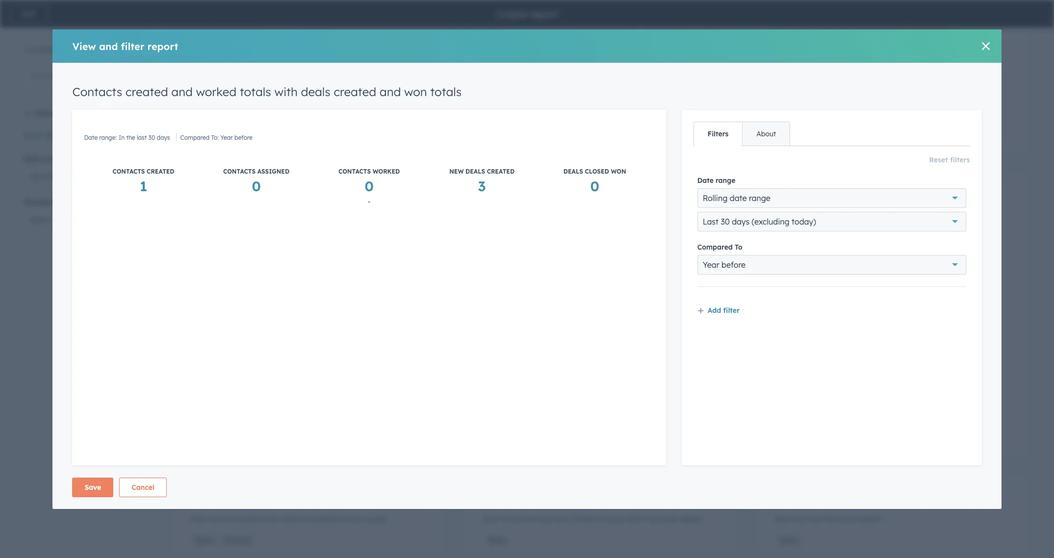 Task type: locate. For each thing, give the bounding box(es) containing it.
1 horizontal spatial has
[[793, 514, 806, 524]]

the right are
[[811, 213, 822, 223]]

likely
[[575, 514, 593, 524]]

filter templates
[[34, 109, 89, 118]]

my down contacts most recently created by source
[[895, 213, 906, 223]]

1 horizontal spatial lost
[[839, 493, 856, 505]]

1 horizontal spatial before
[[722, 260, 746, 270]]

year down compared to
[[703, 260, 719, 270]]

filters inside dialog
[[950, 156, 970, 164]]

to:
[[211, 134, 219, 141]]

how
[[190, 514, 206, 524], [482, 514, 499, 524]]

closed for all
[[805, 493, 836, 505]]

1 horizontal spatial assigned
[[659, 305, 691, 312]]

filters right (13)
[[45, 172, 65, 182]]

2 horizontal spatial 0 button
[[590, 177, 599, 196]]

who
[[774, 514, 791, 524]]

0 horizontal spatial deal
[[190, 493, 212, 505]]

1 horizontal spatial new
[[625, 357, 640, 364]]

1 horizontal spatial date
[[697, 176, 714, 185]]

1 horizontal spatial 30
[[721, 217, 730, 227]]

results
[[57, 45, 78, 54]]

0
[[252, 178, 261, 195], [365, 178, 374, 195], [590, 178, 599, 195]]

0 vertical spatial compared
[[180, 134, 210, 141]]

sources down contacts most recently created by source
[[855, 213, 883, 223]]

the inside dialog
[[126, 134, 135, 141]]

0 vertical spatial filters
[[44, 131, 64, 140]]

0 button
[[252, 177, 261, 196], [365, 177, 374, 196], [590, 177, 599, 196]]

much for revenue
[[501, 514, 521, 524]]

days
[[157, 134, 170, 141], [732, 217, 750, 227], [847, 271, 860, 278]]

0 vertical spatial date range: in the last 30 days
[[84, 134, 170, 141]]

has right who at the bottom
[[793, 514, 806, 524]]

report inside "page section" element
[[530, 8, 558, 20]]

0 vertical spatial filter
[[121, 40, 144, 52]]

before
[[235, 134, 253, 141], [722, 260, 746, 270]]

2 much from the left
[[501, 514, 521, 524]]

2 vertical spatial filters
[[45, 172, 65, 182]]

1 vertical spatial interactive chart image
[[774, 280, 1010, 440]]

filter right add
[[723, 306, 740, 315]]

1 how from the left
[[190, 514, 206, 524]]

new deals created 3
[[449, 168, 515, 195]]

1 horizontal spatial to
[[344, 514, 351, 524]]

0 horizontal spatial compared
[[180, 134, 210, 141]]

1 horizontal spatial how
[[482, 514, 499, 524]]

compared left to:
[[180, 134, 210, 141]]

deals? down all
[[859, 514, 882, 524]]

0 horizontal spatial assigned
[[257, 168, 289, 175]]

1 vertical spatial filters
[[950, 156, 970, 164]]

2 horizontal spatial days
[[847, 271, 860, 278]]

filters
[[44, 131, 64, 140], [950, 156, 970, 164], [45, 172, 65, 182]]

days down rolling date range at the top of the page
[[732, 217, 750, 227]]

0 vertical spatial lost
[[839, 493, 856, 505]]

2 vertical spatial days
[[847, 271, 860, 278]]

0 inside contacts assigned 0
[[252, 178, 261, 195]]

0 button for 0
[[252, 177, 261, 196]]

1 vertical spatial of
[[885, 213, 893, 223]]

deals
[[301, 84, 331, 99], [466, 168, 485, 175], [685, 192, 711, 204], [641, 357, 661, 364]]

1 horizontal spatial compared
[[697, 243, 733, 252]]

to
[[735, 243, 743, 252]]

lost
[[839, 493, 856, 505], [809, 514, 822, 524]]

0 vertical spatial last
[[137, 134, 147, 141]]

range:
[[99, 134, 117, 141], [789, 271, 807, 278]]

range inside popup button
[[749, 193, 771, 203]]

date range: in the last 30 days up add filter button
[[774, 271, 860, 278]]

time left comparison
[[286, 192, 308, 204]]

1 horizontal spatial contacts created and worked totals with deals created and won totals
[[482, 192, 711, 216]]

1 much from the left
[[209, 514, 229, 524]]

to inside the there is no data to show in this time frame. try changing the date range.
[[258, 89, 266, 99]]

assigned left add
[[659, 305, 691, 312]]

contacts created and worked totals with deals created and won totals inside dialog
[[72, 84, 462, 99]]

sources up (13) filters selected
[[42, 155, 68, 163]]

date right rolling
[[730, 193, 747, 203]]

deals? right "open" in the bottom of the page
[[680, 514, 704, 524]]

closed inside deals closed won 0
[[585, 168, 609, 175]]

1 vertical spatial filter
[[723, 306, 740, 315]]

2 how from the left
[[482, 514, 499, 524]]

by left rep
[[899, 493, 911, 505]]

1 0 button from the left
[[252, 177, 261, 196]]

what are the original sources of my most recently created contacts?
[[774, 213, 989, 234]]

has down deal closed totals vs. goal
[[262, 514, 276, 524]]

revenue left the am
[[523, 514, 553, 524]]

1 vertical spatial last
[[827, 271, 837, 278]]

0 horizontal spatial how
[[190, 514, 206, 524]]

range up rolling
[[716, 176, 736, 185]]

1 horizontal spatial time
[[313, 89, 330, 99]]

by
[[931, 192, 943, 204], [593, 493, 605, 505], [899, 493, 911, 505]]

the down deals closed lost all time by rep
[[824, 514, 836, 524]]

1 vertical spatial in
[[809, 271, 815, 278]]

0 vertical spatial time
[[313, 89, 330, 99]]

2 vertical spatial worked
[[591, 192, 627, 204]]

0 vertical spatial most
[[821, 192, 845, 204]]

1 vertical spatial date
[[730, 193, 747, 203]]

in up contacts created 1
[[119, 134, 125, 141]]

(13)
[[29, 172, 42, 182]]

1 vertical spatial assigned
[[659, 305, 691, 312]]

There is no data to show in this time frame. Try changing the date range. checkbox
[[170, 0, 446, 156]]

range: down contacts? in the top right of the page
[[789, 271, 807, 278]]

to right data
[[258, 89, 266, 99]]

visualization
[[24, 198, 67, 207]]

0 vertical spatial days
[[157, 134, 170, 141]]

filters right clear
[[44, 131, 64, 140]]

lost left all
[[839, 493, 856, 505]]

1 vertical spatial most
[[908, 213, 927, 223]]

to right likely
[[595, 514, 603, 524]]

0 horizontal spatial report
[[147, 40, 178, 52]]

range: up the (13) filters selected popup button
[[99, 134, 117, 141]]

1 horizontal spatial deals?
[[859, 514, 882, 524]]

lost right who at the bottom
[[809, 514, 822, 524]]

add
[[708, 306, 721, 315]]

0 horizontal spatial won
[[404, 84, 427, 99]]

2 0 from the left
[[365, 178, 374, 195]]

most down deals closed lost all time by rep
[[838, 514, 857, 524]]

1 vertical spatial range
[[749, 193, 771, 203]]

time up range.
[[313, 89, 330, 99]]

new
[[449, 168, 464, 175], [625, 357, 640, 364]]

reset filters
[[929, 156, 970, 164]]

year before button
[[697, 255, 966, 275]]

30 right last
[[721, 217, 730, 227]]

1 has from the left
[[262, 514, 276, 524]]

1 horizontal spatial year
[[703, 260, 719, 270]]

date inside the there is no data to show in this time frame. try changing the date range.
[[287, 101, 304, 110]]

0 horizontal spatial new
[[449, 168, 464, 175]]

in inside dialog
[[119, 134, 125, 141]]

create report
[[496, 8, 558, 20]]

revenue down deal closed totals vs. goal
[[231, 514, 260, 524]]

by left source
[[931, 192, 943, 204]]

0 vertical spatial 30
[[148, 134, 155, 141]]

of
[[38, 45, 45, 54], [885, 213, 893, 223]]

1 horizontal spatial worked
[[373, 168, 400, 175]]

0 horizontal spatial range:
[[99, 134, 117, 141]]

in up add filter button
[[809, 271, 815, 278]]

2 deals? from the left
[[859, 514, 882, 524]]

1 horizontal spatial sources
[[855, 213, 883, 223]]

1 horizontal spatial 0
[[365, 178, 374, 195]]

won
[[404, 84, 427, 99], [611, 168, 626, 175], [544, 204, 565, 216]]

changing
[[371, 89, 406, 99]]

0 vertical spatial recently
[[848, 192, 887, 204]]

compared for compared to
[[697, 243, 733, 252]]

2 horizontal spatial to
[[595, 514, 603, 524]]

date up rolling
[[697, 176, 714, 185]]

0 for contacts worked 0 -
[[365, 178, 374, 195]]

report
[[530, 8, 558, 20], [147, 40, 178, 52]]

interactive chart image
[[774, 0, 1010, 127], [774, 280, 1010, 440]]

2 horizontal spatial worked
[[591, 192, 627, 204]]

date range: in the last 30 days up contacts created 1
[[84, 134, 170, 141]]

of down contacts most recently created by source
[[885, 213, 893, 223]]

how much revenue am i likely to close from my open deals?
[[482, 514, 704, 524]]

last up contacts created 1
[[137, 134, 147, 141]]

2 has from the left
[[793, 514, 806, 524]]

days up contacts created 1
[[157, 134, 170, 141]]

closed
[[585, 168, 609, 175], [215, 493, 246, 505], [805, 493, 836, 505], [278, 514, 301, 524]]

date down "in"
[[287, 101, 304, 110]]

0 vertical spatial contacts created and worked totals with deals created and won totals
[[72, 84, 462, 99]]

created
[[126, 84, 168, 99], [334, 84, 376, 99], [147, 168, 174, 175], [487, 168, 515, 175], [529, 192, 566, 204], [890, 192, 928, 204], [482, 204, 520, 216], [960, 213, 989, 223], [663, 357, 690, 364]]

0 vertical spatial won
[[404, 84, 427, 99]]

assigned inside contacts assigned 0
[[257, 168, 289, 175]]

year right to:
[[220, 134, 233, 141]]

deal for deal revenue forecast by stages
[[482, 493, 505, 505]]

the
[[408, 89, 420, 99], [126, 134, 135, 141], [811, 213, 822, 223], [817, 271, 825, 278], [824, 514, 836, 524]]

None checkbox
[[754, 0, 1031, 156], [462, 172, 738, 465], [462, 473, 738, 558], [754, 0, 1031, 156], [462, 172, 738, 465], [462, 473, 738, 558]]

with inside checkbox
[[262, 192, 283, 204]]

sources inside what are the original sources of my most recently created contacts?
[[855, 213, 883, 223]]

created inside new deals created 3
[[487, 168, 515, 175]]

0 horizontal spatial worked
[[196, 84, 236, 99]]

0 inside contacts worked 0 -
[[365, 178, 374, 195]]

1 horizontal spatial of
[[885, 213, 893, 223]]

worked inside contacts worked 0 -
[[373, 168, 400, 175]]

0 horizontal spatial has
[[262, 514, 276, 524]]

1 vertical spatial before
[[722, 260, 746, 270]]

contacts assigned 0
[[223, 168, 289, 195]]

assigned
[[257, 168, 289, 175], [659, 305, 691, 312]]

3
[[478, 178, 486, 195]]

deals inside deals closed won 0
[[564, 168, 583, 175]]

filters inside popup button
[[45, 172, 65, 182]]

0 horizontal spatial sources
[[42, 155, 68, 163]]

show
[[268, 89, 287, 99]]

date down templates
[[84, 134, 98, 141]]

0 horizontal spatial of
[[38, 45, 45, 54]]

selected
[[67, 172, 98, 182]]

1 horizontal spatial range:
[[789, 271, 807, 278]]

comparison
[[311, 192, 369, 204]]

time inside the there is no data to show in this time frame. try changing the date range.
[[313, 89, 330, 99]]

compared up year before
[[697, 243, 733, 252]]

of right 15
[[38, 45, 45, 54]]

to
[[258, 89, 266, 99], [344, 514, 351, 524], [595, 514, 603, 524]]

the right 'changing'
[[408, 89, 420, 99]]

2 horizontal spatial date
[[774, 271, 788, 278]]

0 horizontal spatial my
[[354, 514, 365, 524]]

days up add filter button
[[847, 271, 860, 278]]

sources
[[42, 155, 68, 163], [855, 213, 883, 223]]

totals
[[240, 84, 271, 99], [430, 84, 462, 99], [231, 192, 259, 204], [630, 192, 658, 204], [568, 204, 596, 216], [249, 493, 277, 505]]

deals?
[[680, 514, 704, 524], [859, 514, 882, 524]]

2 vertical spatial date
[[774, 271, 788, 278]]

reset
[[929, 156, 948, 164]]

range up last 30 days (excluding today)
[[749, 193, 771, 203]]

my left goal?
[[354, 514, 365, 524]]

tab list
[[694, 122, 790, 146]]

0 vertical spatial interactive chart image
[[774, 0, 1010, 127]]

1 horizontal spatial date range: in the last 30 days
[[774, 271, 860, 278]]

30 up contacts created 1
[[148, 134, 155, 141]]

time right all
[[874, 493, 896, 505]]

to right compared
[[344, 514, 351, 524]]

0 horizontal spatial lost
[[809, 514, 822, 524]]

recently down source
[[929, 213, 958, 223]]

0 horizontal spatial contacts created and worked totals with deals created and won totals
[[72, 84, 462, 99]]

last inside dialog
[[137, 134, 147, 141]]

revenue for deal closed totals vs. goal
[[231, 514, 260, 524]]

won inside deals closed won 0
[[611, 168, 626, 175]]

the up contacts created 1
[[126, 134, 135, 141]]

contacts inside contacts created 1
[[113, 168, 145, 175]]

1 horizontal spatial recently
[[929, 213, 958, 223]]

deal
[[190, 493, 212, 505], [482, 493, 505, 505]]

rolling date range button
[[697, 188, 966, 208]]

cancel
[[132, 483, 154, 492]]

year
[[220, 134, 233, 141], [703, 260, 719, 270]]

date down contacts? in the top right of the page
[[774, 271, 788, 278]]

2 deal from the left
[[482, 493, 505, 505]]

3 0 from the left
[[590, 178, 599, 195]]

0 horizontal spatial in
[[119, 134, 125, 141]]

1 vertical spatial lost
[[809, 514, 822, 524]]

last
[[137, 134, 147, 141], [827, 271, 837, 278]]

with inside dialog
[[274, 84, 298, 99]]

1 horizontal spatial 0 button
[[365, 177, 374, 196]]

tab list containing filters
[[694, 122, 790, 146]]

compared to: year before
[[180, 134, 253, 141]]

filters right reset
[[950, 156, 970, 164]]

recently up what are the original sources of my most recently created contacts?
[[848, 192, 887, 204]]

most down contacts most recently created by source
[[908, 213, 927, 223]]

0 vertical spatial date
[[84, 134, 98, 141]]

30 up add filter button
[[839, 271, 845, 278]]

0 vertical spatial date
[[287, 101, 304, 110]]

1 vertical spatial time
[[286, 192, 308, 204]]

new inside new deals created 3
[[449, 168, 464, 175]]

None checkbox
[[462, 0, 738, 156], [754, 172, 1031, 457], [170, 473, 446, 558], [754, 473, 1031, 558], [462, 0, 738, 156], [754, 172, 1031, 457], [170, 473, 446, 558], [754, 473, 1031, 558]]

last up add filter button
[[827, 271, 837, 278]]

before right to:
[[235, 134, 253, 141]]

of inside what are the original sources of my most recently created contacts?
[[885, 213, 893, 223]]

forecast
[[550, 493, 590, 505]]

before down to
[[722, 260, 746, 270]]

1 0 from the left
[[252, 178, 261, 195]]

1 deal from the left
[[190, 493, 212, 505]]

2 horizontal spatial my
[[895, 213, 906, 223]]

30
[[148, 134, 155, 141], [721, 217, 730, 227], [839, 271, 845, 278]]

today)
[[792, 217, 816, 227]]

1 vertical spatial 30
[[721, 217, 730, 227]]

3 0 button from the left
[[590, 177, 599, 196]]

0 horizontal spatial recently
[[848, 192, 887, 204]]

new for new deals created
[[625, 357, 640, 364]]

0 horizontal spatial date range: in the last 30 days
[[84, 134, 170, 141]]

1 horizontal spatial range
[[749, 193, 771, 203]]

am
[[555, 514, 567, 524]]

rolling
[[703, 193, 728, 203]]

1 vertical spatial worked
[[373, 168, 400, 175]]

contact
[[190, 192, 228, 204]]

0 button for won
[[590, 177, 599, 196]]

data
[[24, 155, 40, 163]]

0 horizontal spatial 0 button
[[252, 177, 261, 196]]

0 vertical spatial assigned
[[257, 168, 289, 175]]

date
[[287, 101, 304, 110], [730, 193, 747, 203]]

save
[[85, 483, 101, 492]]

most up original
[[821, 192, 845, 204]]

year inside popup button
[[703, 260, 719, 270]]

contacts created 1
[[113, 168, 174, 195]]

my right from
[[646, 514, 657, 524]]

1 horizontal spatial deal
[[482, 493, 505, 505]]

1 horizontal spatial filter
[[723, 306, 740, 315]]

0 horizontal spatial time
[[286, 192, 308, 204]]

0 horizontal spatial range
[[716, 176, 736, 185]]

contacts created and worked totals with deals created and won totals
[[72, 84, 462, 99], [482, 192, 711, 216]]

are
[[796, 213, 808, 223]]

dialog
[[53, 29, 1002, 509]]

clear
[[24, 131, 42, 140]]

assigned up the contact totals with time comparison
[[257, 168, 289, 175]]

compared
[[180, 134, 210, 141], [697, 243, 733, 252]]

by up the how much revenue am i likely to close from my open deals?
[[593, 493, 605, 505]]

filter right the view
[[121, 40, 144, 52]]



Task type: vqa. For each thing, say whether or not it's contained in the screenshot.
Last activity date
no



Task type: describe. For each thing, give the bounding box(es) containing it.
new for new deals created 3
[[449, 168, 464, 175]]

most inside what are the original sources of my most recently created contacts?
[[908, 213, 927, 223]]

deals closed lost all time by rep
[[774, 493, 931, 505]]

my inside what are the original sources of my most recently created contacts?
[[895, 213, 906, 223]]

from
[[626, 514, 643, 524]]

how much revenue has closed compared to my goal?
[[190, 514, 387, 524]]

exit link
[[10, 4, 47, 24]]

1 horizontal spatial by
[[899, 493, 911, 505]]

deal closed totals vs. goal
[[190, 493, 318, 505]]

view and filter report
[[72, 40, 178, 52]]

closed for vs.
[[215, 493, 246, 505]]

last 30 days (excluding today) button
[[697, 212, 966, 232]]

1 horizontal spatial my
[[646, 514, 657, 524]]

1 vertical spatial contacts created and worked totals with deals created and won totals
[[482, 192, 711, 216]]

view
[[72, 40, 96, 52]]

assigned for contacts assigned 0
[[257, 168, 289, 175]]

there
[[196, 89, 217, 99]]

2 vertical spatial won
[[544, 204, 565, 216]]

clear filters button
[[24, 130, 64, 141]]

1 interactive chart image from the top
[[774, 0, 1010, 127]]

lost for the
[[809, 514, 822, 524]]

rolling date range
[[703, 193, 771, 203]]

contacts most recently created by source
[[774, 192, 978, 204]]

1 button
[[140, 177, 147, 196]]

compared for compared to: year before
[[180, 134, 210, 141]]

this
[[298, 89, 311, 99]]

deal for deal closed totals vs. goal
[[190, 493, 212, 505]]

about
[[757, 130, 776, 138]]

(13) filters selected button
[[24, 167, 146, 186]]

0 horizontal spatial by
[[593, 493, 605, 505]]

how for deal closed totals vs. goal
[[190, 514, 206, 524]]

to for deal revenue forecast by stages
[[595, 514, 603, 524]]

0 horizontal spatial year
[[220, 134, 233, 141]]

how for deal revenue forecast by stages
[[482, 514, 499, 524]]

last 30 days (excluding today)
[[703, 217, 816, 227]]

open
[[659, 514, 678, 524]]

much for closed
[[209, 514, 229, 524]]

1 horizontal spatial in
[[809, 271, 815, 278]]

closed for 0
[[585, 168, 609, 175]]

1-15 of 85 results
[[24, 45, 78, 54]]

1 vertical spatial date range: in the last 30 days
[[774, 271, 860, 278]]

1 vertical spatial range:
[[789, 271, 807, 278]]

lost for all
[[839, 493, 856, 505]]

filters for clear
[[44, 131, 64, 140]]

recently inside what are the original sources of my most recently created contacts?
[[929, 213, 958, 223]]

Search search field
[[24, 65, 146, 85]]

1 horizontal spatial last
[[827, 271, 837, 278]]

vs.
[[280, 493, 293, 505]]

(excluding
[[752, 217, 790, 227]]

deals closed won 0
[[564, 168, 626, 195]]

goal
[[296, 493, 318, 505]]

to for deal closed totals vs. goal
[[344, 514, 351, 524]]

created inside contacts created 1
[[147, 168, 174, 175]]

close
[[605, 514, 624, 524]]

dialog containing 1
[[53, 29, 1002, 509]]

range.
[[306, 101, 329, 110]]

0 horizontal spatial filter
[[121, 40, 144, 52]]

save button
[[72, 478, 113, 498]]

1 deals? from the left
[[680, 514, 704, 524]]

revenue left forecast
[[508, 493, 547, 505]]

select
[[29, 215, 51, 225]]

0 horizontal spatial days
[[157, 134, 170, 141]]

0 for contacts assigned 0
[[252, 178, 261, 195]]

templates
[[54, 109, 89, 118]]

0 horizontal spatial 30
[[148, 134, 155, 141]]

0 inside deals closed won 0
[[590, 178, 599, 195]]

2 horizontal spatial 30
[[839, 271, 845, 278]]

rep
[[914, 493, 931, 505]]

close image
[[982, 42, 990, 50]]

Contact totals with time comparison checkbox
[[170, 172, 446, 457]]

2 interactive chart image from the top
[[774, 280, 1010, 440]]

exit
[[22, 9, 35, 18]]

original
[[825, 213, 852, 223]]

before inside popup button
[[722, 260, 746, 270]]

add filter
[[708, 306, 740, 315]]

contacts?
[[774, 225, 810, 234]]

tab list inside dialog
[[694, 122, 790, 146]]

contact totals with time comparison
[[190, 192, 369, 204]]

frame.
[[332, 89, 356, 99]]

stages
[[608, 493, 640, 505]]

1-
[[24, 45, 29, 54]]

compared
[[304, 514, 341, 524]]

revenue
[[225, 537, 250, 544]]

days inside popup button
[[732, 217, 750, 227]]

2 vertical spatial time
[[874, 493, 896, 505]]

deals inside new deals created 3
[[466, 168, 485, 175]]

date inside rolling date range popup button
[[730, 193, 747, 203]]

0 horizontal spatial date
[[84, 134, 98, 141]]

contacts worked 0 -
[[338, 168, 400, 206]]

page section element
[[0, 0, 1054, 27]]

0 vertical spatial before
[[235, 134, 253, 141]]

filters for reset
[[950, 156, 970, 164]]

0 vertical spatial sources
[[42, 155, 68, 163]]

-
[[368, 197, 371, 206]]

created inside what are the original sources of my most recently created contacts?
[[960, 213, 989, 223]]

1
[[140, 178, 147, 195]]

about link
[[742, 122, 790, 146]]

in
[[289, 89, 296, 99]]

is
[[219, 89, 225, 99]]

all
[[859, 493, 871, 505]]

contacts inside contacts worked 0 -
[[338, 168, 371, 175]]

2 horizontal spatial by
[[931, 192, 943, 204]]

i
[[569, 514, 572, 524]]

the inside the there is no data to show in this time frame. try changing the date range.
[[408, 89, 420, 99]]

filters
[[708, 130, 729, 138]]

time inside checkbox
[[286, 192, 308, 204]]

2 0 button from the left
[[365, 177, 374, 196]]

0 vertical spatial of
[[38, 45, 45, 54]]

the up add filter button
[[817, 271, 825, 278]]

contacts assigned
[[625, 305, 691, 312]]

filter inside button
[[723, 306, 740, 315]]

2 vertical spatial most
[[838, 514, 857, 524]]

deal revenue forecast by stages
[[482, 493, 640, 505]]

new deals created
[[625, 357, 690, 364]]

filters link
[[694, 122, 742, 146]]

date range
[[697, 176, 736, 185]]

data
[[238, 89, 256, 99]]

clear filters
[[24, 131, 64, 140]]

the inside what are the original sources of my most recently created contacts?
[[811, 213, 822, 223]]

85
[[47, 45, 55, 54]]

0 vertical spatial worked
[[196, 84, 236, 99]]

30 inside last 30 days (excluding today) popup button
[[721, 217, 730, 227]]

create
[[496, 8, 527, 20]]

3 button
[[478, 177, 486, 196]]

report inside dialog
[[147, 40, 178, 52]]

source
[[946, 192, 978, 204]]

add filter button
[[697, 301, 966, 323]]

reset filters button
[[929, 154, 970, 166]]

assigned for contacts assigned
[[659, 305, 691, 312]]

revenue for deal revenue forecast by stages
[[523, 514, 553, 524]]

15
[[29, 45, 36, 54]]

last
[[703, 217, 719, 227]]

compared to
[[697, 243, 743, 252]]

cancel button
[[119, 478, 167, 498]]

who has lost the most deals?
[[774, 514, 882, 524]]

no
[[227, 89, 236, 99]]

select button
[[24, 210, 146, 230]]

filters for (13)
[[45, 172, 65, 182]]

totals inside checkbox
[[231, 192, 259, 204]]

year before
[[703, 260, 746, 270]]

there is no data to show in this time frame. try changing the date range.
[[196, 89, 420, 110]]

goal?
[[367, 514, 387, 524]]

contacts inside contacts assigned 0
[[223, 168, 256, 175]]



